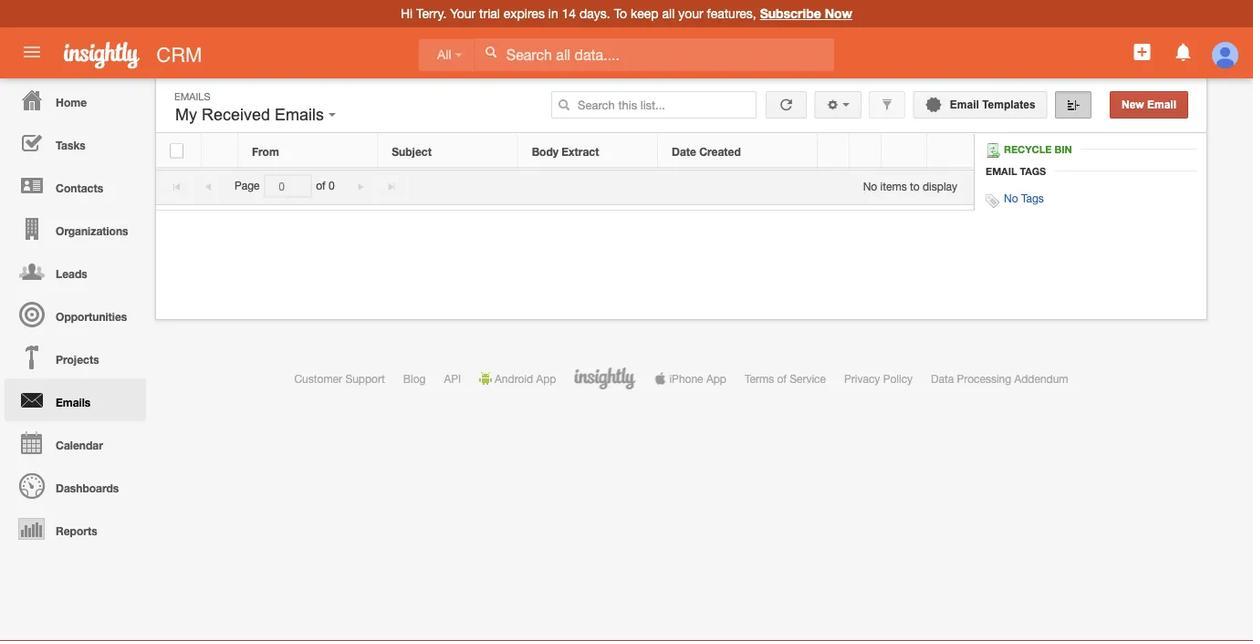 Task type: locate. For each thing, give the bounding box(es) containing it.
2 horizontal spatial emails
[[275, 105, 324, 124]]

app
[[536, 372, 556, 385], [706, 372, 726, 385]]

2 vertical spatial emails
[[56, 396, 91, 409]]

email for tags
[[986, 165, 1017, 177]]

organizations link
[[5, 207, 146, 250]]

projects link
[[5, 336, 146, 379]]

privacy policy link
[[844, 372, 913, 385]]

0 horizontal spatial app
[[536, 372, 556, 385]]

addendum
[[1014, 372, 1068, 385]]

1 horizontal spatial app
[[706, 372, 726, 385]]

emails inside emails 'link'
[[56, 396, 91, 409]]

home link
[[5, 78, 146, 121]]

api link
[[444, 372, 461, 385]]

terms
[[745, 372, 774, 385]]

leads link
[[5, 250, 146, 293]]

email left the 'templates'
[[950, 99, 979, 111]]

email tags
[[986, 165, 1046, 177]]

dashboards
[[56, 482, 119, 495]]

row
[[156, 134, 973, 168]]

email left the tags
[[986, 165, 1017, 177]]

email
[[950, 99, 979, 111], [1147, 99, 1176, 111], [986, 165, 1017, 177]]

1 horizontal spatial email
[[986, 165, 1017, 177]]

0 horizontal spatial email
[[950, 99, 979, 111]]

data processing addendum
[[931, 372, 1068, 385]]

bin
[[1055, 144, 1072, 155]]

from
[[252, 145, 279, 158]]

no left tags
[[1004, 192, 1018, 204]]

new email
[[1122, 99, 1176, 111]]

emails link
[[5, 379, 146, 422]]

0 horizontal spatial emails
[[56, 396, 91, 409]]

1 horizontal spatial no
[[1004, 192, 1018, 204]]

page
[[235, 180, 260, 192]]

opportunities
[[56, 310, 127, 323]]

subscribe now link
[[760, 6, 852, 21]]

no
[[863, 180, 877, 192], [1004, 192, 1018, 204]]

email templates link
[[913, 91, 1047, 119]]

2 app from the left
[[706, 372, 726, 385]]

show sidebar image
[[1067, 99, 1080, 111]]

Search all data.... text field
[[474, 38, 834, 71]]

emails up calendar link
[[56, 396, 91, 409]]

leads
[[56, 267, 87, 280]]

app for android app
[[536, 372, 556, 385]]

navigation containing home
[[0, 78, 146, 550]]

no for no items to display
[[863, 180, 877, 192]]

app right the android
[[536, 372, 556, 385]]

of left 0
[[316, 180, 325, 192]]

notifications image
[[1173, 41, 1194, 63]]

email right new
[[1147, 99, 1176, 111]]

1 vertical spatial emails
[[275, 105, 324, 124]]

contacts link
[[5, 164, 146, 207]]

of
[[316, 180, 325, 192], [777, 372, 787, 385]]

templates
[[982, 99, 1036, 111]]

api
[[444, 372, 461, 385]]

0 vertical spatial emails
[[174, 90, 210, 102]]

app right iphone
[[706, 372, 726, 385]]

1 vertical spatial of
[[777, 372, 787, 385]]

email for templates
[[950, 99, 979, 111]]

0 horizontal spatial no
[[863, 180, 877, 192]]

terms of service link
[[745, 372, 826, 385]]

customer support
[[294, 372, 385, 385]]

iphone
[[669, 372, 703, 385]]

1 app from the left
[[536, 372, 556, 385]]

terry.
[[416, 6, 447, 21]]

emails up from
[[275, 105, 324, 124]]

my received emails
[[175, 105, 329, 124]]

no tags link
[[1004, 192, 1044, 204]]

date created
[[672, 145, 741, 158]]

no left items on the right top
[[863, 180, 877, 192]]

in
[[548, 6, 558, 21]]

contacts
[[56, 182, 103, 194]]

now
[[825, 6, 852, 21]]

of right terms on the bottom right of page
[[777, 372, 787, 385]]

home
[[56, 96, 87, 109]]

privacy policy
[[844, 372, 913, 385]]

trial
[[479, 6, 500, 21]]

organizations
[[56, 225, 128, 237]]

None checkbox
[[170, 144, 183, 158]]

blog
[[403, 372, 426, 385]]

emails up my
[[174, 90, 210, 102]]

row containing from
[[156, 134, 973, 168]]

all
[[437, 48, 451, 62]]

cog image
[[826, 99, 839, 111]]

show list view filters image
[[881, 99, 894, 111]]

customer support link
[[294, 372, 385, 385]]

Search this list... text field
[[551, 91, 757, 119]]

keep
[[631, 6, 659, 21]]

navigation
[[0, 78, 146, 550]]

terms of service
[[745, 372, 826, 385]]

your
[[678, 6, 703, 21]]

white image
[[484, 46, 497, 58]]

android
[[495, 372, 533, 385]]

body
[[532, 145, 559, 158]]

processing
[[957, 372, 1011, 385]]

none checkbox inside row
[[170, 144, 183, 158]]

0
[[328, 180, 335, 192]]

0 vertical spatial of
[[316, 180, 325, 192]]

emails
[[174, 90, 210, 102], [275, 105, 324, 124], [56, 396, 91, 409]]

recycle bin link
[[986, 143, 1081, 158]]

days.
[[580, 6, 610, 21]]



Task type: describe. For each thing, give the bounding box(es) containing it.
hi
[[401, 6, 413, 21]]

items
[[880, 180, 907, 192]]

extract
[[562, 145, 599, 158]]

crm
[[156, 43, 202, 66]]

email templates
[[947, 99, 1036, 111]]

no items to display
[[863, 180, 957, 192]]

search image
[[558, 99, 571, 111]]

no tags
[[1004, 192, 1044, 204]]

dashboards link
[[5, 465, 146, 507]]

your
[[450, 6, 476, 21]]

tags
[[1020, 165, 1046, 177]]

android app
[[495, 372, 556, 385]]

all
[[662, 6, 675, 21]]

new
[[1122, 99, 1144, 111]]

reports
[[56, 525, 97, 538]]

no for no tags
[[1004, 192, 1018, 204]]

my
[[175, 105, 197, 124]]

tasks link
[[5, 121, 146, 164]]

all link
[[419, 39, 474, 72]]

date
[[672, 145, 696, 158]]

recycle bin
[[1004, 144, 1072, 155]]

data processing addendum link
[[931, 372, 1068, 385]]

refresh list image
[[778, 99, 795, 111]]

hi terry. your trial expires in 14 days. to keep all your features, subscribe now
[[401, 6, 852, 21]]

service
[[790, 372, 826, 385]]

support
[[345, 372, 385, 385]]

of 0
[[316, 180, 335, 192]]

tags
[[1021, 192, 1044, 204]]

iphone app link
[[654, 372, 726, 385]]

subscribe
[[760, 6, 821, 21]]

calendar
[[56, 439, 103, 452]]

to
[[614, 6, 627, 21]]

0 horizontal spatial of
[[316, 180, 325, 192]]

android app link
[[479, 372, 556, 385]]

opportunities link
[[5, 293, 146, 336]]

customer
[[294, 372, 342, 385]]

1 horizontal spatial emails
[[174, 90, 210, 102]]

features,
[[707, 6, 756, 21]]

body extract
[[532, 145, 599, 158]]

2 horizontal spatial email
[[1147, 99, 1176, 111]]

received
[[202, 105, 270, 124]]

to
[[910, 180, 920, 192]]

emails inside my received emails button
[[275, 105, 324, 124]]

tasks
[[56, 139, 86, 152]]

new email link
[[1110, 91, 1188, 119]]

expires
[[504, 6, 545, 21]]

reports link
[[5, 507, 146, 550]]

1 horizontal spatial of
[[777, 372, 787, 385]]

14
[[562, 6, 576, 21]]

display
[[923, 180, 957, 192]]

policy
[[883, 372, 913, 385]]

recycle
[[1004, 144, 1052, 155]]

app for iphone app
[[706, 372, 726, 385]]

projects
[[56, 353, 99, 366]]

privacy
[[844, 372, 880, 385]]

iphone app
[[669, 372, 726, 385]]

blog link
[[403, 372, 426, 385]]

created
[[699, 145, 741, 158]]

data
[[931, 372, 954, 385]]

subject
[[392, 145, 432, 158]]

my received emails button
[[171, 101, 340, 129]]

calendar link
[[5, 422, 146, 465]]



Task type: vqa. For each thing, say whether or not it's contained in the screenshot.
SERVICE
yes



